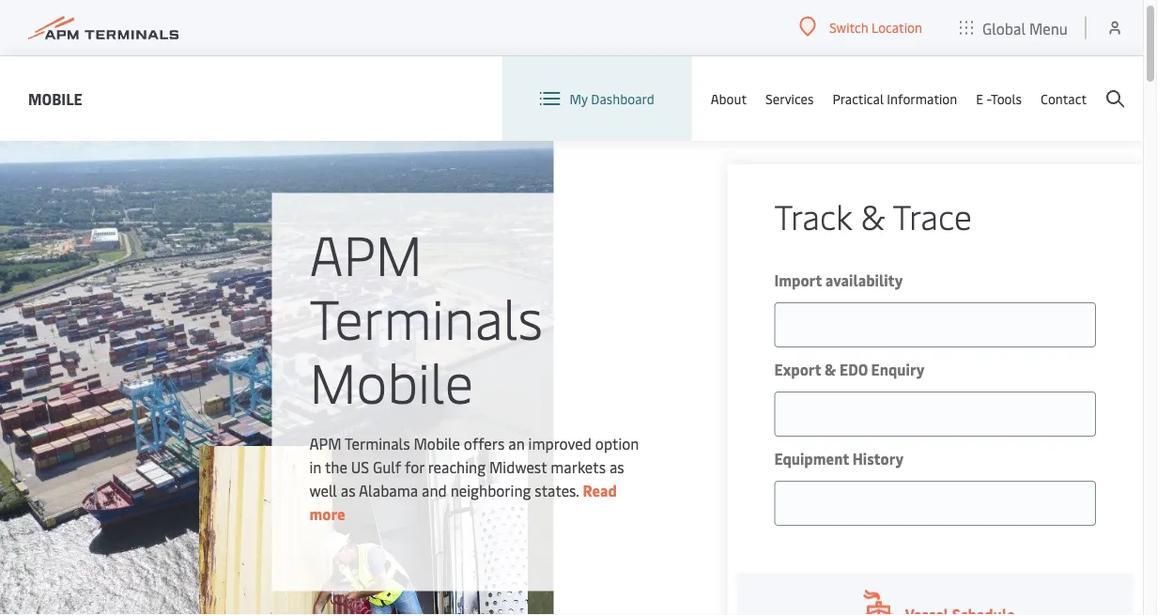 Task type: describe. For each thing, give the bounding box(es) containing it.
tools
[[991, 90, 1022, 108]]

offers
[[464, 434, 505, 454]]

neighboring
[[451, 481, 531, 501]]

the
[[325, 457, 348, 477]]

export & edo enquiry
[[775, 360, 925, 380]]

read more link
[[310, 481, 617, 524]]

more
[[310, 504, 345, 524]]

xin da yang zhou  docked at apm terminals mobile image
[[0, 118, 554, 615]]

mobile link
[[28, 87, 82, 110]]

contact button
[[1041, 56, 1087, 141]]

mobile for apm terminals mobile
[[310, 344, 474, 418]]

states.
[[535, 481, 579, 501]]

trace
[[893, 194, 972, 239]]

-
[[987, 90, 991, 108]]

my
[[570, 90, 588, 108]]

reaching
[[428, 457, 486, 477]]

switch location
[[830, 18, 923, 36]]

terminals for apm terminals mobile
[[310, 280, 543, 354]]

equipment history
[[775, 449, 904, 469]]

us
[[351, 457, 369, 477]]

improved
[[529, 434, 592, 454]]

dashboard
[[591, 90, 655, 108]]

read
[[583, 481, 617, 501]]

export
[[775, 360, 822, 380]]

mobile for apm terminals mobile offers an improved option in the us gulf for reaching midwest markets as well as alabama and neighboring states.
[[414, 434, 460, 454]]

services button
[[766, 56, 814, 141]]

markets
[[551, 457, 606, 477]]

global menu button
[[942, 0, 1087, 56]]

0 vertical spatial as
[[610, 457, 625, 477]]

& for trace
[[861, 194, 886, 239]]

apm for apm terminals mobile
[[310, 217, 423, 290]]

global
[[983, 18, 1026, 38]]

equipment
[[775, 449, 850, 469]]

practical
[[833, 90, 884, 108]]

& for edo
[[825, 360, 837, 380]]

and
[[422, 481, 447, 501]]

about button
[[711, 56, 747, 141]]

switch location button
[[800, 16, 923, 37]]

track
[[775, 194, 853, 239]]

well
[[310, 481, 337, 501]]

e
[[977, 90, 984, 108]]

an
[[509, 434, 525, 454]]

contact
[[1041, 90, 1087, 108]]

apm terminals mobile offers an improved option in the us gulf for reaching midwest markets as well as alabama and neighboring states.
[[310, 434, 639, 501]]

my dashboard
[[570, 90, 655, 108]]



Task type: locate. For each thing, give the bounding box(es) containing it.
as right well
[[341, 481, 356, 501]]

1 vertical spatial as
[[341, 481, 356, 501]]

menu
[[1030, 18, 1068, 38]]

midwest
[[490, 457, 547, 477]]

information
[[887, 90, 958, 108]]

import availability
[[775, 271, 903, 291]]

mobile secondary image
[[199, 447, 528, 615]]

practical information button
[[833, 56, 958, 141]]

about
[[711, 90, 747, 108]]

availability
[[826, 271, 903, 291]]

mobile inside "apm terminals mobile"
[[310, 344, 474, 418]]

gulf
[[373, 457, 401, 477]]

my dashboard button
[[540, 56, 655, 141]]

track & trace
[[775, 194, 972, 239]]

0 vertical spatial terminals
[[310, 280, 543, 354]]

2 vertical spatial mobile
[[414, 434, 460, 454]]

1 horizontal spatial &
[[861, 194, 886, 239]]

terminals for apm terminals mobile offers an improved option in the us gulf for reaching midwest markets as well as alabama and neighboring states.
[[345, 434, 410, 454]]

practical information
[[833, 90, 958, 108]]

apm inside "apm terminals mobile"
[[310, 217, 423, 290]]

option
[[596, 434, 639, 454]]

location
[[872, 18, 923, 36]]

enquiry
[[872, 360, 925, 380]]

1 apm from the top
[[310, 217, 423, 290]]

&
[[861, 194, 886, 239], [825, 360, 837, 380]]

read more
[[310, 481, 617, 524]]

services
[[766, 90, 814, 108]]

apm terminals mobile
[[310, 217, 543, 418]]

1 vertical spatial &
[[825, 360, 837, 380]]

0 vertical spatial apm
[[310, 217, 423, 290]]

e -tools button
[[977, 56, 1022, 141]]

1 vertical spatial apm
[[310, 434, 342, 454]]

terminals inside apm terminals mobile offers an improved option in the us gulf for reaching midwest markets as well as alabama and neighboring states.
[[345, 434, 410, 454]]

switch
[[830, 18, 869, 36]]

global menu
[[983, 18, 1068, 38]]

edo
[[840, 360, 868, 380]]

as
[[610, 457, 625, 477], [341, 481, 356, 501]]

& left "edo"
[[825, 360, 837, 380]]

mobile inside apm terminals mobile offers an improved option in the us gulf for reaching midwest markets as well as alabama and neighboring states.
[[414, 434, 460, 454]]

history
[[853, 449, 904, 469]]

0 vertical spatial &
[[861, 194, 886, 239]]

1 vertical spatial terminals
[[345, 434, 410, 454]]

terminals
[[310, 280, 543, 354], [345, 434, 410, 454]]

in
[[310, 457, 322, 477]]

2 apm from the top
[[310, 434, 342, 454]]

0 horizontal spatial as
[[341, 481, 356, 501]]

e -tools
[[977, 90, 1022, 108]]

mobile
[[28, 88, 82, 109], [310, 344, 474, 418], [414, 434, 460, 454]]

for
[[405, 457, 425, 477]]

import
[[775, 271, 822, 291]]

apm
[[310, 217, 423, 290], [310, 434, 342, 454]]

1 horizontal spatial as
[[610, 457, 625, 477]]

0 horizontal spatial &
[[825, 360, 837, 380]]

0 vertical spatial mobile
[[28, 88, 82, 109]]

alabama
[[359, 481, 418, 501]]

as down option
[[610, 457, 625, 477]]

& left trace
[[861, 194, 886, 239]]

apm inside apm terminals mobile offers an improved option in the us gulf for reaching midwest markets as well as alabama and neighboring states.
[[310, 434, 342, 454]]

apm for apm terminals mobile offers an improved option in the us gulf for reaching midwest markets as well as alabama and neighboring states.
[[310, 434, 342, 454]]

1 vertical spatial mobile
[[310, 344, 474, 418]]



Task type: vqa. For each thing, say whether or not it's contained in the screenshot.
E-Tools dropdown button
no



